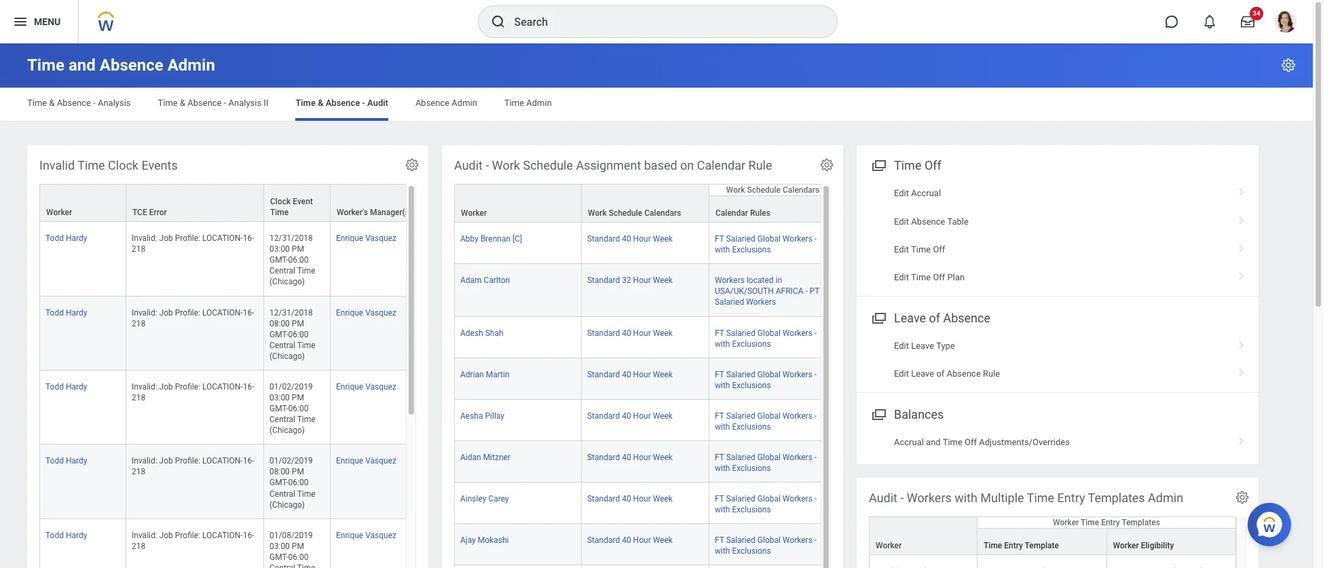 Task type: locate. For each thing, give the bounding box(es) containing it.
standard 40 hour week
[[588, 234, 673, 244], [588, 328, 673, 338], [588, 370, 673, 379], [588, 412, 673, 421], [588, 453, 673, 463], [588, 495, 673, 504], [588, 536, 673, 546]]

8 standard from the top
[[588, 536, 620, 546]]

06:00 inside 01/08/2019 03:00 pm gmt-06:00 central t
[[288, 553, 309, 562]]

invalid:
[[132, 234, 157, 243], [132, 308, 157, 318], [132, 382, 157, 392], [132, 457, 157, 466], [132, 531, 157, 540]]

1 horizontal spatial worker column header
[[454, 184, 582, 224]]

1 worker column header from the left
[[39, 184, 126, 223]]

0 vertical spatial accrual
[[912, 188, 942, 198]]

pm inside 12/31/2018 08:00 pm gmt-06:00 central time (chicago)
[[292, 319, 304, 328]]

list containing edit leave type
[[857, 332, 1259, 388]]

work schedule calendars inside column header
[[588, 209, 682, 218]]

1 invalid: from the top
[[132, 234, 157, 243]]

1 horizontal spatial audit
[[454, 158, 483, 173]]

16- left 01/02/2019 03:00 pm gmt-06:00 central time (chicago)
[[243, 382, 254, 392]]

16- left 12/31/2018 03:00 pm gmt-06:00 central time (chicago)
[[243, 234, 254, 243]]

5 218 from the top
[[132, 542, 146, 551]]

34 button
[[1234, 7, 1264, 37]]

clock left "events"
[[108, 158, 139, 173]]

1 horizontal spatial rule
[[984, 369, 1001, 379]]

1 vertical spatial 01/02/2019
[[270, 457, 313, 466]]

enrique right 01/02/2019 08:00 pm gmt-06:00 central time (chicago)
[[336, 457, 364, 466]]

1 horizontal spatial schedule
[[609, 209, 643, 218]]

justify image
[[12, 14, 29, 30]]

location- for 12/31/2018 03:00 pm gmt-06:00 central time (chicago)
[[202, 234, 243, 243]]

row containing adesh shah
[[454, 317, 838, 358]]

0 horizontal spatial calendars
[[645, 209, 682, 218]]

0 vertical spatial 08:00
[[270, 319, 290, 328]]

& for time & absence - audit
[[318, 98, 324, 108]]

01/02/2019 down 01/02/2019 03:00 pm gmt-06:00 central time (chicago)
[[270, 457, 313, 466]]

2 vertical spatial 03:00
[[270, 542, 290, 551]]

gmt-
[[270, 256, 288, 265], [270, 330, 288, 339], [270, 404, 288, 414], [270, 478, 288, 488], [270, 553, 288, 562]]

clock event time column header
[[264, 184, 331, 223]]

pm
[[292, 245, 304, 254], [292, 319, 304, 328], [292, 393, 304, 403], [292, 468, 304, 477], [292, 542, 304, 551]]

5 standard 40 hour week link from the top
[[588, 450, 673, 463]]

3 ft salaried global workers - with exclusions from the top
[[715, 370, 817, 390]]

0 vertical spatial work
[[492, 158, 520, 173]]

tab list
[[14, 88, 1300, 121]]

error
[[149, 208, 167, 217]]

1 enrique vasquez link from the top
[[336, 231, 397, 243]]

(chicago) up 12/31/2018 08:00 pm gmt-06:00 central time (chicago)
[[270, 277, 305, 287]]

schedule inside column header
[[609, 209, 643, 218]]

accrual
[[912, 188, 942, 198], [895, 437, 924, 447]]

chevron right image inside accrual and time off adjustments/overrides link
[[1234, 433, 1251, 446]]

worker inside invalid time clock events element
[[46, 208, 72, 217]]

week for adesh shah
[[653, 328, 673, 338]]

salaried for adesh shah
[[727, 328, 756, 338]]

2 horizontal spatial audit
[[869, 491, 898, 505]]

assignment
[[576, 158, 641, 173]]

worker button
[[40, 185, 126, 222], [455, 185, 581, 222], [870, 518, 978, 555]]

2 vertical spatial audit
[[869, 491, 898, 505]]

pm for 12/31/2018 08:00 pm gmt-06:00 central time (chicago)
[[292, 319, 304, 328]]

7 ft from the top
[[715, 536, 725, 546]]

3 todd hardy from the top
[[46, 382, 87, 392]]

profile: for 12/31/2018 08:00 pm gmt-06:00 central time (chicago)
[[175, 308, 200, 318]]

mitzner
[[483, 453, 511, 463]]

gmt- for 01/02/2019 08:00 pm gmt-06:00 central time (chicago)
[[270, 478, 288, 488]]

row
[[39, 184, 452, 223], [454, 184, 838, 224], [39, 222, 452, 296], [454, 223, 838, 264], [454, 264, 838, 317], [39, 296, 452, 371], [454, 317, 838, 358], [454, 358, 838, 400], [39, 371, 452, 445], [454, 400, 838, 441], [454, 441, 838, 483], [39, 445, 452, 519], [454, 483, 838, 525], [869, 517, 1237, 556], [39, 519, 452, 569], [454, 525, 838, 566], [869, 529, 1237, 556], [869, 556, 1237, 569], [454, 566, 838, 569]]

1 vertical spatial entry
[[1102, 518, 1121, 528]]

1 menu group image from the top
[[869, 156, 888, 174]]

multiple
[[981, 491, 1025, 505]]

calendar rules row
[[454, 196, 838, 223]]

aidan mitzner link
[[461, 450, 511, 463]]

(chicago) inside 12/31/2018 08:00 pm gmt-06:00 central time (chicago)
[[270, 352, 305, 361]]

pm inside 12/31/2018 03:00 pm gmt-06:00 central time (chicago)
[[292, 245, 304, 254]]

1 todd from the top
[[46, 234, 64, 243]]

ft salaried global workers - with exclusions for adesh shah
[[715, 328, 817, 349]]

edit for edit absence table
[[895, 216, 910, 227]]

invalid: job profile: location-16-218 element for 01/08/2019 03:00 pm gmt-06:00 central t
[[132, 528, 254, 551]]

notifications large image
[[1204, 15, 1217, 29]]

work schedule calendars button up the calendar rules popup button
[[710, 185, 837, 196]]

todd hardy link for 12/31/2018 03:00 pm gmt-06:00 central time (chicago)
[[46, 231, 87, 243]]

4 enrique vasquez from the top
[[336, 457, 397, 466]]

3 location- from the top
[[202, 382, 243, 392]]

- inside workers located in usa/uk/south africa - pt salaried workers
[[806, 287, 808, 296]]

5 chevron right image from the top
[[1234, 364, 1251, 378]]

2 worker column header from the left
[[454, 184, 582, 224]]

off left plan
[[934, 273, 946, 283]]

invalid: job profile: location-16- 218
[[132, 234, 254, 254], [132, 308, 254, 328], [132, 382, 254, 403], [132, 457, 254, 477], [132, 531, 254, 551]]

of up edit leave type
[[930, 311, 941, 325]]

enrique right 01/08/2019 03:00 pm gmt-06:00 central t
[[336, 531, 364, 540]]

1 vertical spatial 12/31/2018
[[270, 308, 313, 318]]

0 horizontal spatial analysis
[[98, 98, 131, 108]]

central inside 12/31/2018 08:00 pm gmt-06:00 central time (chicago)
[[270, 341, 295, 350]]

2 chevron right image from the top
[[1234, 240, 1251, 253]]

configure invalid time clock events image
[[405, 158, 420, 173]]

2 vertical spatial entry
[[1005, 541, 1024, 551]]

global for ajay mokashi
[[758, 536, 781, 546]]

chevron right image inside edit leave of absence rule link
[[1234, 364, 1251, 378]]

2 01/02/2019 from the top
[[270, 457, 313, 466]]

4 standard from the top
[[588, 370, 620, 379]]

todd hardy link for 01/08/2019 03:00 pm gmt-06:00 central t
[[46, 528, 87, 540]]

1 (chicago) from the top
[[270, 277, 305, 287]]

hour for aesha pillay
[[633, 412, 651, 421]]

16- left 01/02/2019 08:00 pm gmt-06:00 central time (chicago)
[[243, 457, 254, 466]]

4 218 from the top
[[132, 468, 146, 477]]

1 chevron right image from the top
[[1234, 212, 1251, 225]]

profile: for 12/31/2018 03:00 pm gmt-06:00 central time (chicago)
[[175, 234, 200, 243]]

ft for adrian martin
[[715, 370, 725, 379]]

worker's manager(s)
[[337, 208, 412, 217]]

central up 12/31/2018 08:00 pm gmt-06:00 central time (chicago)
[[270, 267, 295, 276]]

06:00 inside 12/31/2018 03:00 pm gmt-06:00 central time (chicago)
[[288, 256, 309, 265]]

3 16- from the top
[[243, 382, 254, 392]]

2 invalid: from the top
[[132, 308, 157, 318]]

templates up worker time entry templates 'popup button'
[[1089, 491, 1146, 505]]

standard 32 hour week link
[[588, 273, 673, 285]]

cell
[[454, 566, 582, 569], [582, 566, 710, 569], [710, 566, 838, 569]]

3 pm from the top
[[292, 393, 304, 403]]

1 vertical spatial work
[[727, 186, 745, 195]]

chevron right image for edit leave type
[[1234, 336, 1251, 350]]

analysis down time and absence admin
[[98, 98, 131, 108]]

01/02/2019 down 12/31/2018 08:00 pm gmt-06:00 central time (chicago)
[[270, 382, 313, 392]]

entry left template on the right bottom
[[1005, 541, 1024, 551]]

job for 01/08/2019 03:00 pm gmt-06:00 central t
[[159, 531, 173, 540]]

schedule down audit - work schedule assignment based on calendar rule
[[609, 209, 643, 218]]

edit down edit time off
[[895, 273, 910, 283]]

pm for 01/02/2019 08:00 pm gmt-06:00 central time (chicago)
[[292, 468, 304, 477]]

1 horizontal spatial work schedule calendars button
[[710, 185, 837, 196]]

03:00 down "01/08/2019"
[[270, 542, 290, 551]]

40 for ainsley carey
[[622, 495, 631, 504]]

(chicago) inside 01/02/2019 03:00 pm gmt-06:00 central time (chicago)
[[270, 426, 305, 436]]

4 standard 40 hour week link from the top
[[588, 409, 673, 421]]

list
[[857, 179, 1259, 292], [857, 332, 1259, 388]]

work schedule calendars column header
[[582, 184, 710, 224]]

2 list from the top
[[857, 332, 1259, 388]]

1 standard 40 hour week link from the top
[[588, 232, 673, 244]]

worker column header down the "invalid time clock events" on the left top of page
[[39, 184, 126, 223]]

salaried inside workers located in usa/uk/south africa - pt salaried workers
[[715, 298, 745, 307]]

5 central from the top
[[270, 564, 295, 569]]

2 gmt- from the top
[[270, 330, 288, 339]]

01/02/2019 inside 01/02/2019 03:00 pm gmt-06:00 central time (chicago)
[[270, 382, 313, 392]]

in
[[776, 276, 783, 285]]

2 hardy from the top
[[66, 308, 87, 318]]

work schedule calendars up the calendar rules popup button
[[727, 186, 820, 195]]

0 horizontal spatial worker button
[[40, 185, 126, 222]]

work down time admin
[[492, 158, 520, 173]]

3 week from the top
[[653, 328, 673, 338]]

central down "01/08/2019"
[[270, 564, 295, 569]]

standard 40 hour week for aidan mitzner
[[588, 453, 673, 463]]

7 standard 40 hour week from the top
[[588, 536, 673, 546]]

clock left event
[[270, 197, 291, 207]]

rules
[[751, 209, 771, 218]]

configure audit - workers with multiple time entry templates admin image
[[1236, 490, 1251, 505]]

1 week from the top
[[653, 234, 673, 244]]

7 standard from the top
[[588, 495, 620, 504]]

8 week from the top
[[653, 536, 673, 546]]

audit
[[368, 98, 388, 108], [454, 158, 483, 173], [869, 491, 898, 505]]

accrual up edit absence table
[[912, 188, 942, 198]]

2 horizontal spatial &
[[318, 98, 324, 108]]

2 week from the top
[[653, 276, 673, 285]]

1 analysis from the left
[[98, 98, 131, 108]]

enrique right 12/31/2018 08:00 pm gmt-06:00 central time (chicago)
[[336, 308, 364, 318]]

hour for abby brennan [c]
[[633, 234, 651, 244]]

2 ft salaried global workers - with exclusions from the top
[[715, 328, 817, 349]]

(chicago) inside 01/02/2019 08:00 pm gmt-06:00 central time (chicago)
[[270, 500, 305, 510]]

enrique vasquez for 01/02/2019 03:00 pm gmt-06:00 central time (chicago)
[[336, 382, 397, 392]]

time inside 12/31/2018 08:00 pm gmt-06:00 central time (chicago)
[[297, 341, 316, 350]]

central up "01/08/2019"
[[270, 489, 295, 499]]

africa
[[776, 287, 804, 296]]

0 vertical spatial leave
[[895, 311, 927, 325]]

3 menu group image from the top
[[869, 405, 888, 423]]

work schedule calendars down audit - work schedule assignment based on calendar rule
[[588, 209, 682, 218]]

3 ft from the top
[[715, 370, 725, 379]]

3 hardy from the top
[[66, 382, 87, 392]]

clock
[[108, 158, 139, 173], [270, 197, 291, 207]]

menu group image left time off
[[869, 156, 888, 174]]

(chicago) inside 12/31/2018 03:00 pm gmt-06:00 central time (chicago)
[[270, 277, 305, 287]]

ft for abby brennan [c]
[[715, 234, 725, 244]]

menu group image
[[869, 156, 888, 174], [869, 308, 888, 327], [869, 405, 888, 423]]

chevron right image inside edit time off link
[[1234, 240, 1251, 253]]

workers located in usa/uk/south africa - pt salaried workers link
[[715, 273, 820, 307]]

gmt- inside 12/31/2018 03:00 pm gmt-06:00 central time (chicago)
[[270, 256, 288, 265]]

5 global from the top
[[758, 453, 781, 463]]

work inside column header
[[588, 209, 607, 218]]

entry
[[1058, 491, 1086, 505], [1102, 518, 1121, 528], [1005, 541, 1024, 551]]

central for 12/31/2018 08:00 pm gmt-06:00 central time (chicago)
[[270, 341, 295, 350]]

1 horizontal spatial calendars
[[783, 186, 820, 195]]

leave up edit leave type
[[895, 311, 927, 325]]

hour for ainsley carey
[[633, 495, 651, 504]]

edit leave of absence rule link
[[857, 360, 1259, 388]]

pm down 01/02/2019 03:00 pm gmt-06:00 central time (chicago)
[[292, 468, 304, 477]]

central inside 12/31/2018 03:00 pm gmt-06:00 central time (chicago)
[[270, 267, 295, 276]]

2 horizontal spatial entry
[[1102, 518, 1121, 528]]

1 horizontal spatial analysis
[[229, 98, 262, 108]]

1 01/02/2019 from the top
[[270, 382, 313, 392]]

2 standard from the top
[[588, 276, 620, 285]]

ft for aesha pillay
[[715, 412, 725, 421]]

enrique vasquez
[[336, 234, 397, 243], [336, 308, 397, 318], [336, 382, 397, 392], [336, 457, 397, 466], [336, 531, 397, 540]]

edit absence table link
[[857, 208, 1259, 236]]

time & absence - analysis ii
[[158, 98, 269, 108]]

1 vertical spatial audit
[[454, 158, 483, 173]]

1 vertical spatial and
[[927, 437, 941, 447]]

standard 40 hour week link for ainsley carey
[[588, 492, 673, 504]]

invalid
[[39, 158, 75, 173]]

global for adesh shah
[[758, 328, 781, 338]]

aidan mitzner
[[461, 453, 511, 463]]

03:00
[[270, 245, 290, 254], [270, 393, 290, 403], [270, 542, 290, 551]]

table
[[948, 216, 969, 227]]

standard inside standard 32 hour week link
[[588, 276, 620, 285]]

6 edit from the top
[[895, 369, 910, 379]]

2 03:00 from the top
[[270, 393, 290, 403]]

central up 01/02/2019 03:00 pm gmt-06:00 central time (chicago)
[[270, 341, 295, 350]]

edit left type
[[895, 341, 910, 351]]

0 vertical spatial list
[[857, 179, 1259, 292]]

3 job from the top
[[159, 382, 173, 392]]

abby
[[461, 234, 479, 244]]

3 gmt- from the top
[[270, 404, 288, 414]]

pm inside 01/02/2019 08:00 pm gmt-06:00 central time (chicago)
[[292, 468, 304, 477]]

3 todd hardy link from the top
[[46, 380, 87, 392]]

4 week from the top
[[653, 370, 673, 379]]

06:00 for 01/08/2019 03:00 pm gmt-06:00 central t
[[288, 553, 309, 562]]

absence
[[100, 56, 163, 75], [57, 98, 91, 108], [188, 98, 222, 108], [326, 98, 360, 108], [416, 98, 450, 108], [912, 216, 946, 227], [944, 311, 991, 325], [947, 369, 981, 379]]

central inside 01/02/2019 08:00 pm gmt-06:00 central time (chicago)
[[270, 489, 295, 499]]

ainsley
[[461, 495, 487, 504]]

tce error
[[132, 208, 167, 217]]

08:00 up "01/08/2019"
[[270, 468, 290, 477]]

2 vertical spatial menu group image
[[869, 405, 888, 423]]

0 vertical spatial clock
[[108, 158, 139, 173]]

2 invalid: job profile: location-16-218 element from the top
[[132, 305, 254, 328]]

todd hardy link for 01/02/2019 03:00 pm gmt-06:00 central time (chicago)
[[46, 380, 87, 392]]

5 ft salaried global workers - with exclusions from the top
[[715, 453, 817, 473]]

of down type
[[937, 369, 945, 379]]

worker inside audit - work schedule assignment based on calendar rule element
[[461, 209, 487, 218]]

schedule left assignment
[[523, 158, 573, 173]]

0 horizontal spatial worker column header
[[39, 184, 126, 223]]

1 vertical spatial list
[[857, 332, 1259, 388]]

1 12/31/2018 from the top
[[270, 234, 313, 243]]

enrique for 01/02/2019 03:00 pm gmt-06:00 central time (chicago)
[[336, 382, 364, 392]]

rule
[[749, 158, 773, 173], [984, 369, 1001, 379]]

0 vertical spatial 01/02/2019
[[270, 382, 313, 392]]

6 40 from the top
[[622, 495, 631, 504]]

location-
[[202, 234, 243, 243], [202, 308, 243, 318], [202, 382, 243, 392], [202, 457, 243, 466], [202, 531, 243, 540]]

carey
[[489, 495, 509, 504]]

worker column header inside invalid time clock events element
[[39, 184, 126, 223]]

chevron right image inside edit time off plan link
[[1234, 268, 1251, 281]]

0 horizontal spatial work
[[492, 158, 520, 173]]

edit leave type link
[[857, 332, 1259, 360]]

6 hour from the top
[[633, 453, 651, 463]]

01/02/2019 08:00 pm gmt-06:00 central time (chicago)
[[270, 457, 318, 510]]

-
[[93, 98, 96, 108], [224, 98, 226, 108], [362, 98, 365, 108], [486, 158, 489, 173], [815, 234, 817, 244], [806, 287, 808, 296], [815, 328, 817, 338], [815, 370, 817, 379], [815, 412, 817, 421], [815, 453, 817, 463], [901, 491, 904, 505], [815, 495, 817, 504], [815, 536, 817, 546]]

salaried for ainsley carey
[[727, 495, 756, 504]]

2 08:00 from the top
[[270, 468, 290, 477]]

(chicago) up 01/02/2019 03:00 pm gmt-06:00 central time (chicago)
[[270, 352, 305, 361]]

5 week from the top
[[653, 412, 673, 421]]

0 vertical spatial schedule
[[523, 158, 573, 173]]

salaried
[[727, 234, 756, 244], [715, 298, 745, 307], [727, 328, 756, 338], [727, 370, 756, 379], [727, 412, 756, 421], [727, 453, 756, 463], [727, 495, 756, 504], [727, 536, 756, 546]]

off down edit absence table
[[934, 244, 946, 255]]

2 vertical spatial schedule
[[609, 209, 643, 218]]

1 horizontal spatial work schedule calendars
[[727, 186, 820, 195]]

1 vertical spatial menu group image
[[869, 308, 888, 327]]

hour for adam carlton
[[633, 276, 651, 285]]

06:00 inside 01/02/2019 03:00 pm gmt-06:00 central time (chicago)
[[288, 404, 309, 414]]

vasquez for 01/02/2019 03:00 pm gmt-06:00 central time (chicago)
[[366, 382, 397, 392]]

configure this page image
[[1281, 57, 1297, 73]]

0 horizontal spatial work schedule calendars
[[588, 209, 682, 218]]

2 horizontal spatial work
[[727, 186, 745, 195]]

gmt- inside 12/31/2018 08:00 pm gmt-06:00 central time (chicago)
[[270, 330, 288, 339]]

mokashi
[[478, 536, 509, 546]]

row containing time entry template
[[869, 529, 1237, 556]]

pm inside 01/08/2019 03:00 pm gmt-06:00 central t
[[292, 542, 304, 551]]

1 horizontal spatial clock
[[270, 197, 291, 207]]

vasquez
[[366, 234, 397, 243], [366, 308, 397, 318], [366, 382, 397, 392], [366, 457, 397, 466], [366, 531, 397, 540]]

pm inside 01/02/2019 03:00 pm gmt-06:00 central time (chicago)
[[292, 393, 304, 403]]

ft for ajay mokashi
[[715, 536, 725, 546]]

enrique right 01/02/2019 03:00 pm gmt-06:00 central time (chicago)
[[336, 382, 364, 392]]

2 vasquez from the top
[[366, 308, 397, 318]]

central up 01/02/2019 08:00 pm gmt-06:00 central time (chicago)
[[270, 415, 295, 425]]

work schedule calendars button
[[582, 185, 709, 222], [710, 185, 837, 196]]

row containing ainsley carey
[[454, 483, 838, 525]]

hardy for 12/31/2018 08:00 pm gmt-06:00 central time (chicago)
[[66, 308, 87, 318]]

1 vertical spatial calendar
[[716, 209, 749, 218]]

salaried for aesha pillay
[[727, 412, 756, 421]]

invalid: job profile: location-16-218 element
[[132, 231, 254, 254], [132, 305, 254, 328], [132, 380, 254, 403], [132, 454, 254, 477], [132, 528, 254, 551]]

12/31/2018 inside 12/31/2018 03:00 pm gmt-06:00 central time (chicago)
[[270, 234, 313, 243]]

job for 01/02/2019 08:00 pm gmt-06:00 central time (chicago)
[[159, 457, 173, 466]]

pm for 01/02/2019 03:00 pm gmt-06:00 central time (chicago)
[[292, 393, 304, 403]]

templates up worker eligibility
[[1122, 518, 1161, 528]]

2 global from the top
[[758, 328, 781, 338]]

pm down "01/08/2019"
[[292, 542, 304, 551]]

1 location- from the top
[[202, 234, 243, 243]]

5 edit from the top
[[895, 341, 910, 351]]

1 pm from the top
[[292, 245, 304, 254]]

3 invalid: job profile: location-16-218 element from the top
[[132, 380, 254, 403]]

4 exclusions from the top
[[733, 422, 771, 432]]

invalid: for 01/08/2019 03:00 pm gmt-06:00 central t
[[132, 531, 157, 540]]

0 vertical spatial of
[[930, 311, 941, 325]]

1 vertical spatial leave
[[912, 341, 935, 351]]

schedule up the calendar rules popup button
[[747, 186, 781, 195]]

0 vertical spatial calendars
[[783, 186, 820, 195]]

edit accrual link
[[857, 179, 1259, 208]]

0 vertical spatial rule
[[749, 158, 773, 173]]

2 invalid: job profile: location-16- 218 from the top
[[132, 308, 254, 328]]

chevron right image inside edit absence table link
[[1234, 212, 1251, 225]]

0 vertical spatial 12/31/2018
[[270, 234, 313, 243]]

2 horizontal spatial worker button
[[870, 518, 978, 555]]

1 horizontal spatial entry
[[1058, 491, 1086, 505]]

and up time & absence - analysis
[[69, 56, 96, 75]]

central inside 01/08/2019 03:00 pm gmt-06:00 central t
[[270, 564, 295, 569]]

standard
[[588, 234, 620, 244], [588, 276, 620, 285], [588, 328, 620, 338], [588, 370, 620, 379], [588, 412, 620, 421], [588, 453, 620, 463], [588, 495, 620, 504], [588, 536, 620, 546]]

1 horizontal spatial and
[[927, 437, 941, 447]]

work schedule calendars button down 'based'
[[582, 185, 709, 222]]

0 horizontal spatial entry
[[1005, 541, 1024, 551]]

0 vertical spatial 03:00
[[270, 245, 290, 254]]

03:00 inside 01/02/2019 03:00 pm gmt-06:00 central time (chicago)
[[270, 393, 290, 403]]

7 standard 40 hour week link from the top
[[588, 533, 673, 546]]

1 vertical spatial rule
[[984, 369, 1001, 379]]

1 vertical spatial schedule
[[747, 186, 781, 195]]

7 ft salaried global workers - with exclusions from the top
[[715, 536, 817, 557]]

ft for ainsley carey
[[715, 495, 725, 504]]

03:00 inside 12/31/2018 03:00 pm gmt-06:00 central time (chicago)
[[270, 245, 290, 254]]

enrique for 01/02/2019 08:00 pm gmt-06:00 central time (chicago)
[[336, 457, 364, 466]]

12/31/2018 down 12/31/2018 03:00 pm gmt-06:00 central time (chicago)
[[270, 308, 313, 318]]

3 (chicago) from the top
[[270, 426, 305, 436]]

16-
[[243, 234, 254, 243], [243, 308, 254, 318], [243, 382, 254, 392], [243, 457, 254, 466], [243, 531, 254, 540]]

4 pm from the top
[[292, 468, 304, 477]]

leave left type
[[912, 341, 935, 351]]

worker column header
[[39, 184, 126, 223], [454, 184, 582, 224]]

32
[[622, 276, 631, 285]]

central for 12/31/2018 03:00 pm gmt-06:00 central time (chicago)
[[270, 267, 295, 276]]

pm down 12/31/2018 03:00 pm gmt-06:00 central time (chicago)
[[292, 319, 304, 328]]

worker column header up [c]
[[454, 184, 582, 224]]

of
[[930, 311, 941, 325], [937, 369, 945, 379]]

06:00 inside 12/31/2018 08:00 pm gmt-06:00 central time (chicago)
[[288, 330, 309, 339]]

search image
[[490, 14, 506, 30]]

3 invalid: from the top
[[132, 382, 157, 392]]

standard 40 hour week for ajay mokashi
[[588, 536, 673, 546]]

16- left 12/31/2018 08:00 pm gmt-06:00 central time (chicago)
[[243, 308, 254, 318]]

2 ft from the top
[[715, 328, 725, 338]]

pm down 12/31/2018 08:00 pm gmt-06:00 central time (chicago)
[[292, 393, 304, 403]]

balances
[[895, 407, 944, 422]]

central inside 01/02/2019 03:00 pm gmt-06:00 central time (chicago)
[[270, 415, 295, 425]]

edit up edit time off plan
[[895, 244, 910, 255]]

calendars up the calendar rules popup button
[[783, 186, 820, 195]]

6 exclusions from the top
[[733, 506, 771, 515]]

location- for 12/31/2018 08:00 pm gmt-06:00 central time (chicago)
[[202, 308, 243, 318]]

chevron right image for edit leave of absence rule
[[1234, 364, 1251, 378]]

adrian martin link
[[461, 367, 510, 379]]

week
[[653, 234, 673, 244], [653, 276, 673, 285], [653, 328, 673, 338], [653, 370, 673, 379], [653, 412, 673, 421], [653, 453, 673, 463], [653, 495, 673, 504], [653, 536, 673, 546]]

06:00
[[288, 256, 309, 265], [288, 330, 309, 339], [288, 404, 309, 414], [288, 478, 309, 488], [288, 553, 309, 562]]

chevron right image for edit time off
[[1234, 240, 1251, 253]]

off left "adjustments/overrides"
[[965, 437, 977, 447]]

gmt- inside 01/02/2019 08:00 pm gmt-06:00 central time (chicago)
[[270, 478, 288, 488]]

menu group image left balances
[[869, 405, 888, 423]]

analysis left ii
[[229, 98, 262, 108]]

12/31/2018 down clock event time
[[270, 234, 313, 243]]

1 vertical spatial 08:00
[[270, 468, 290, 477]]

row containing worker time entry templates
[[869, 517, 1237, 556]]

ajay
[[461, 536, 476, 546]]

vasquez for 01/02/2019 08:00 pm gmt-06:00 central time (chicago)
[[366, 457, 397, 466]]

leave
[[895, 311, 927, 325], [912, 341, 935, 351], [912, 369, 935, 379]]

enrique vasquez for 12/31/2018 08:00 pm gmt-06:00 central time (chicago)
[[336, 308, 397, 318]]

calendars
[[783, 186, 820, 195], [645, 209, 682, 218]]

6 standard 40 hour week link from the top
[[588, 492, 673, 504]]

218
[[132, 245, 146, 254], [132, 319, 146, 328], [132, 393, 146, 403], [132, 468, 146, 477], [132, 542, 146, 551]]

gmt- for 12/31/2018 08:00 pm gmt-06:00 central time (chicago)
[[270, 330, 288, 339]]

1 vertical spatial clock
[[270, 197, 291, 207]]

1 vertical spatial calendars
[[645, 209, 682, 218]]

work
[[492, 158, 520, 173], [727, 186, 745, 195], [588, 209, 607, 218]]

gmt- inside 01/08/2019 03:00 pm gmt-06:00 central t
[[270, 553, 288, 562]]

0 horizontal spatial audit
[[368, 98, 388, 108]]

2 ft salaried global workers - with exclusions link from the top
[[715, 326, 817, 349]]

Search Workday  search field
[[515, 7, 809, 37]]

exclusions for ainsley carey
[[733, 506, 771, 515]]

34
[[1253, 10, 1261, 17]]

standard for aesha pillay
[[588, 412, 620, 421]]

1 horizontal spatial worker button
[[455, 185, 581, 222]]

4 profile: from the top
[[175, 457, 200, 466]]

1 standard from the top
[[588, 234, 620, 244]]

location- for 01/08/2019 03:00 pm gmt-06:00 central t
[[202, 531, 243, 540]]

entry up worker eligibility
[[1102, 518, 1121, 528]]

08:00
[[270, 319, 290, 328], [270, 468, 290, 477]]

08:00 inside 01/02/2019 08:00 pm gmt-06:00 central time (chicago)
[[270, 468, 290, 477]]

3 enrique vasquez link from the top
[[336, 380, 397, 392]]

gmt- inside 01/02/2019 03:00 pm gmt-06:00 central time (chicago)
[[270, 404, 288, 414]]

03:00 down 12/31/2018 08:00 pm gmt-06:00 central time (chicago)
[[270, 393, 290, 403]]

06:00 for 01/02/2019 03:00 pm gmt-06:00 central time (chicago)
[[288, 404, 309, 414]]

invalid: job profile: location-16- 218 for 12/31/2018 08:00 pm gmt-06:00 central time (chicago)
[[132, 308, 254, 328]]

1 gmt- from the top
[[270, 256, 288, 265]]

0 horizontal spatial work schedule calendars button
[[582, 185, 709, 222]]

time inside 'popup button'
[[1081, 518, 1100, 528]]

time entry template button
[[978, 529, 1107, 555]]

12/31/2018 inside 12/31/2018 08:00 pm gmt-06:00 central time (chicago)
[[270, 308, 313, 318]]

2 vertical spatial work
[[588, 209, 607, 218]]

01/02/2019 for 08:00
[[270, 457, 313, 466]]

and down balances
[[927, 437, 941, 447]]

0 vertical spatial and
[[69, 56, 96, 75]]

16- left "01/08/2019"
[[243, 531, 254, 540]]

2 enrique vasquez from the top
[[336, 308, 397, 318]]

03:00 for 01/02/2019
[[270, 393, 290, 403]]

aesha pillay link
[[461, 409, 505, 421]]

todd hardy
[[46, 234, 87, 243], [46, 308, 87, 318], [46, 382, 87, 392], [46, 457, 87, 466], [46, 531, 87, 540]]

7 global from the top
[[758, 536, 781, 546]]

4 ft from the top
[[715, 412, 725, 421]]

5 todd hardy from the top
[[46, 531, 87, 540]]

08:00 inside 12/31/2018 08:00 pm gmt-06:00 central time (chicago)
[[270, 319, 290, 328]]

aesha pillay
[[461, 412, 505, 421]]

1 horizontal spatial work
[[588, 209, 607, 218]]

accrual and time off adjustments/overrides link
[[857, 428, 1259, 457]]

7 40 from the top
[[622, 536, 631, 546]]

enrique vasquez link for 12/31/2018 03:00 pm gmt-06:00 central time (chicago)
[[336, 231, 397, 243]]

standard 40 hour week for ainsley carey
[[588, 495, 673, 504]]

ft for adesh shah
[[715, 328, 725, 338]]

1 enrique vasquez from the top
[[336, 234, 397, 243]]

(chicago) up 01/02/2019 08:00 pm gmt-06:00 central time (chicago)
[[270, 426, 305, 436]]

leave down edit leave type
[[912, 369, 935, 379]]

row containing work schedule calendars
[[454, 184, 838, 224]]

edit down edit leave type
[[895, 369, 910, 379]]

0 horizontal spatial and
[[69, 56, 96, 75]]

work down assignment
[[588, 209, 607, 218]]

- inside audit - workers with multiple time entry templates admin element
[[901, 491, 904, 505]]

5 enrique vasquez link from the top
[[336, 528, 397, 540]]

pm down clock event time
[[292, 245, 304, 254]]

5 invalid: job profile: location-16-218 element from the top
[[132, 528, 254, 551]]

2 vertical spatial leave
[[912, 369, 935, 379]]

standard for adrian martin
[[588, 370, 620, 379]]

4 edit from the top
[[895, 273, 910, 283]]

list containing edit accrual
[[857, 179, 1259, 292]]

2 horizontal spatial schedule
[[747, 186, 781, 195]]

calendar
[[697, 158, 746, 173], [716, 209, 749, 218]]

6 standard from the top
[[588, 453, 620, 463]]

4 hour from the top
[[633, 370, 651, 379]]

row containing adam carlton
[[454, 264, 838, 317]]

central
[[270, 267, 295, 276], [270, 341, 295, 350], [270, 415, 295, 425], [270, 489, 295, 499], [270, 564, 295, 569]]

03:00 down clock event time
[[270, 245, 290, 254]]

audit for audit - work schedule assignment based on calendar rule
[[454, 158, 483, 173]]

work up calendar rules on the top of page
[[727, 186, 745, 195]]

0 vertical spatial entry
[[1058, 491, 1086, 505]]

edit inside 'link'
[[895, 188, 910, 198]]

workers located in usa/uk/south africa - pt salaried workers
[[715, 276, 820, 307]]

vasquez for 01/08/2019 03:00 pm gmt-06:00 central t
[[366, 531, 397, 540]]

edit down time off
[[895, 188, 910, 198]]

menu group image left leave of absence
[[869, 308, 888, 327]]

218 for 01/02/2019 08:00 pm gmt-06:00 central time (chicago)
[[132, 468, 146, 477]]

3 central from the top
[[270, 415, 295, 425]]

08:00 down 12/31/2018 03:00 pm gmt-06:00 central time (chicago)
[[270, 319, 290, 328]]

1 vertical spatial work schedule calendars
[[588, 209, 682, 218]]

calendar left rules
[[716, 209, 749, 218]]

martin
[[486, 370, 510, 379]]

1 horizontal spatial &
[[180, 98, 185, 108]]

calendars down 'based'
[[645, 209, 682, 218]]

standard 40 hour week link
[[588, 232, 673, 244], [588, 326, 673, 338], [588, 367, 673, 379], [588, 409, 673, 421], [588, 450, 673, 463], [588, 492, 673, 504], [588, 533, 673, 546]]

4 ft salaried global workers - with exclusions from the top
[[715, 412, 817, 432]]

admin
[[168, 56, 215, 75], [452, 98, 477, 108], [527, 98, 552, 108], [1149, 491, 1184, 505]]

calendar right on
[[697, 158, 746, 173]]

row containing clock event time
[[39, 184, 452, 223]]

01/02/2019 inside 01/02/2019 08:00 pm gmt-06:00 central time (chicago)
[[270, 457, 313, 466]]

off
[[925, 158, 942, 173], [934, 244, 946, 255], [934, 273, 946, 283], [965, 437, 977, 447]]

3 03:00 from the top
[[270, 542, 290, 551]]

chevron right image inside edit leave type link
[[1234, 336, 1251, 350]]

worker button for invalid
[[40, 185, 126, 222]]

invalid: for 01/02/2019 03:00 pm gmt-06:00 central time (chicago)
[[132, 382, 157, 392]]

enrique down worker's
[[336, 234, 364, 243]]

entry up worker time entry templates
[[1058, 491, 1086, 505]]

6 global from the top
[[758, 495, 781, 504]]

03:00 inside 01/08/2019 03:00 pm gmt-06:00 central t
[[270, 542, 290, 551]]

exclusions for ajay mokashi
[[733, 547, 771, 557]]

1 vertical spatial templates
[[1122, 518, 1161, 528]]

1 ft salaried global workers - with exclusions link from the top
[[715, 232, 817, 255]]

accrual down balances
[[895, 437, 924, 447]]

ft salaried global workers - with exclusions for ajay mokashi
[[715, 536, 817, 557]]

chevron right image
[[1234, 212, 1251, 225], [1234, 240, 1251, 253], [1234, 268, 1251, 281], [1234, 336, 1251, 350], [1234, 364, 1251, 378], [1234, 433, 1251, 446]]

4 enrique vasquez link from the top
[[336, 454, 397, 466]]

invalid: job profile: location-16-218 element for 12/31/2018 03:00 pm gmt-06:00 central time (chicago)
[[132, 231, 254, 254]]

0 vertical spatial menu group image
[[869, 156, 888, 174]]

audit for audit - workers with multiple time entry templates admin
[[869, 491, 898, 505]]

1 vertical spatial of
[[937, 369, 945, 379]]

off up edit accrual
[[925, 158, 942, 173]]

todd for 01/02/2019 08:00 pm gmt-06:00 central time (chicago)
[[46, 457, 64, 466]]

1 40 from the top
[[622, 234, 631, 244]]

menu
[[34, 16, 61, 27]]

06:00 inside 01/02/2019 08:00 pm gmt-06:00 central time (chicago)
[[288, 478, 309, 488]]

0 vertical spatial calendar
[[697, 158, 746, 173]]

(chicago)
[[270, 277, 305, 287], [270, 352, 305, 361], [270, 426, 305, 436], [270, 500, 305, 510]]

todd hardy for 01/08/2019 03:00 pm gmt-06:00 central t
[[46, 531, 87, 540]]

1 vertical spatial 03:00
[[270, 393, 290, 403]]

hour
[[633, 234, 651, 244], [633, 276, 651, 285], [633, 328, 651, 338], [633, 370, 651, 379], [633, 412, 651, 421], [633, 453, 651, 463], [633, 495, 651, 504], [633, 536, 651, 546]]

12/31/2018
[[270, 234, 313, 243], [270, 308, 313, 318]]

time inside popup button
[[984, 541, 1003, 551]]

ft salaried global workers - with exclusions link for abby brennan [c]
[[715, 232, 817, 255]]

standard 40 hour week for adrian martin
[[588, 370, 673, 379]]

(chicago) up "01/08/2019"
[[270, 500, 305, 510]]

todd hardy for 01/02/2019 03:00 pm gmt-06:00 central time (chicago)
[[46, 382, 87, 392]]

edit for edit leave type
[[895, 341, 910, 351]]

2 hour from the top
[[633, 276, 651, 285]]

tab list containing time & absence - analysis
[[14, 88, 1300, 121]]

edit down edit accrual
[[895, 216, 910, 227]]

5 gmt- from the top
[[270, 553, 288, 562]]

todd hardy for 12/31/2018 03:00 pm gmt-06:00 central time (chicago)
[[46, 234, 87, 243]]

0 horizontal spatial &
[[49, 98, 55, 108]]



Task type: describe. For each thing, give the bounding box(es) containing it.
edit for edit leave of absence rule
[[895, 369, 910, 379]]

worker column header for work schedule calendars
[[454, 184, 582, 224]]

exclusions for aesha pillay
[[733, 422, 771, 432]]

worker eligibility button
[[1108, 529, 1236, 555]]

edit leave of absence rule
[[895, 369, 1001, 379]]

standard 40 hour week link for adrian martin
[[588, 367, 673, 379]]

menu group image for leave
[[869, 308, 888, 327]]

events
[[142, 158, 178, 173]]

based
[[644, 158, 678, 173]]

week for ajay mokashi
[[653, 536, 673, 546]]

manager(s)
[[370, 208, 412, 217]]

adam carlton link
[[461, 273, 510, 285]]

01/02/2019 03:00 pm gmt-06:00 central time (chicago)
[[270, 382, 318, 436]]

time inside 12/31/2018 03:00 pm gmt-06:00 central time (chicago)
[[297, 267, 316, 276]]

clock event time button
[[264, 185, 330, 222]]

adam carlton
[[461, 276, 510, 285]]

todd for 12/31/2018 03:00 pm gmt-06:00 central time (chicago)
[[46, 234, 64, 243]]

standard 40 hour week link for ajay mokashi
[[588, 533, 673, 546]]

aidan
[[461, 453, 481, 463]]

row containing aesha pillay
[[454, 400, 838, 441]]

worker inside popup button
[[1114, 541, 1140, 551]]

time inside 01/02/2019 03:00 pm gmt-06:00 central time (chicago)
[[297, 415, 316, 425]]

06:00 for 01/02/2019 08:00 pm gmt-06:00 central time (chicago)
[[288, 478, 309, 488]]

type
[[937, 341, 956, 351]]

audit - workers with multiple time entry templates admin element
[[857, 478, 1259, 569]]

central for 01/08/2019 03:00 pm gmt-06:00 central t
[[270, 564, 295, 569]]

with for adesh shah
[[715, 339, 731, 349]]

(chicago) for 12/31/2018 03:00 pm gmt-06:00 central time (chicago)
[[270, 277, 305, 287]]

global for ainsley carey
[[758, 495, 781, 504]]

plan
[[948, 273, 965, 283]]

work schedule calendars button inside column header
[[582, 185, 709, 222]]

todd for 01/02/2019 03:00 pm gmt-06:00 central time (chicago)
[[46, 382, 64, 392]]

(chicago) for 01/02/2019 08:00 pm gmt-06:00 central time (chicago)
[[270, 500, 305, 510]]

worker for work schedule calendars
[[461, 209, 487, 218]]

enrique for 01/08/2019 03:00 pm gmt-06:00 central t
[[336, 531, 364, 540]]

configure audit - work schedule assignment based on calendar rule image
[[820, 158, 835, 173]]

workers for adesh shah
[[783, 328, 813, 338]]

chevron right image for edit time off plan
[[1234, 268, 1251, 281]]

01/02/2019 for 03:00
[[270, 382, 313, 392]]

time and absence admin main content
[[0, 43, 1314, 569]]

adrian martin
[[461, 370, 510, 379]]

12/31/2018 03:00 pm gmt-06:00 central time (chicago)
[[270, 234, 318, 287]]

row containing abby brennan [c]
[[454, 223, 838, 264]]

vasquez for 12/31/2018 08:00 pm gmt-06:00 central time (chicago)
[[366, 308, 397, 318]]

01/08/2019 03:00 pm gmt-06:00 central t
[[270, 531, 318, 569]]

time & absence - audit
[[296, 98, 388, 108]]

located
[[747, 276, 774, 285]]

list for time off
[[857, 179, 1259, 292]]

workers for adrian martin
[[783, 370, 813, 379]]

ii
[[264, 98, 269, 108]]

1 vertical spatial accrual
[[895, 437, 924, 447]]

edit time off plan link
[[857, 264, 1259, 292]]

with for adrian martin
[[715, 381, 731, 390]]

leave of absence
[[895, 311, 991, 325]]

absence admin
[[416, 98, 477, 108]]

abby brennan [c] link
[[461, 232, 522, 244]]

on
[[681, 158, 694, 173]]

salaried for abby brennan [c]
[[727, 234, 756, 244]]

row containing aidan mitzner
[[454, 441, 838, 483]]

shah
[[485, 328, 504, 338]]

0 horizontal spatial rule
[[749, 158, 773, 173]]

worker time entry templates
[[1054, 518, 1161, 528]]

(chicago) for 01/02/2019 03:00 pm gmt-06:00 central time (chicago)
[[270, 426, 305, 436]]

week for aidan mitzner
[[653, 453, 673, 463]]

audit - work schedule assignment based on calendar rule
[[454, 158, 773, 173]]

enrique for 12/31/2018 08:00 pm gmt-06:00 central time (chicago)
[[336, 308, 364, 318]]

invalid: for 12/31/2018 03:00 pm gmt-06:00 central time (chicago)
[[132, 234, 157, 243]]

week for aesha pillay
[[653, 412, 673, 421]]

adjustments/overrides
[[980, 437, 1070, 447]]

time inside 01/02/2019 08:00 pm gmt-06:00 central time (chicago)
[[297, 489, 316, 499]]

exclusions for adrian martin
[[733, 381, 771, 390]]

pillay
[[485, 412, 505, 421]]

40 for abby brennan [c]
[[622, 234, 631, 244]]

menu banner
[[0, 0, 1314, 43]]

worker's
[[337, 208, 368, 217]]

ft salaried global workers - with exclusions for adrian martin
[[715, 370, 817, 390]]

[c]
[[513, 234, 522, 244]]

clock event time
[[270, 197, 313, 217]]

template
[[1025, 541, 1060, 551]]

1 cell from the left
[[454, 566, 582, 569]]

event
[[293, 197, 313, 207]]

aesha
[[461, 412, 483, 421]]

40 for aesha pillay
[[622, 412, 631, 421]]

vasquez for 12/31/2018 03:00 pm gmt-06:00 central time (chicago)
[[366, 234, 397, 243]]

worker eligibility
[[1114, 541, 1175, 551]]

0 vertical spatial templates
[[1089, 491, 1146, 505]]

standard 40 hour week link for aidan mitzner
[[588, 450, 673, 463]]

edit leave type
[[895, 341, 956, 351]]

week for ainsley carey
[[653, 495, 673, 504]]

3 cell from the left
[[710, 566, 838, 569]]

hour for aidan mitzner
[[633, 453, 651, 463]]

2 work schedule calendars button from the left
[[710, 185, 837, 196]]

16- for 01/02/2019 08:00 pm gmt-06:00 central time (chicago)
[[243, 457, 254, 466]]

invalid: job profile: location-16-218 element for 01/02/2019 08:00 pm gmt-06:00 central time (chicago)
[[132, 454, 254, 477]]

invalid time clock events element
[[27, 145, 452, 569]]

tce
[[132, 208, 147, 217]]

218 for 12/31/2018 03:00 pm gmt-06:00 central time (chicago)
[[132, 245, 146, 254]]

standard for ajay mokashi
[[588, 536, 620, 546]]

standard for abby brennan [c]
[[588, 234, 620, 244]]

templates inside 'popup button'
[[1122, 518, 1161, 528]]

enrique vasquez for 01/02/2019 08:00 pm gmt-06:00 central time (chicago)
[[336, 457, 397, 466]]

03:00 for 01/08/2019
[[270, 542, 290, 551]]

carlton
[[484, 276, 510, 285]]

edit time off
[[895, 244, 946, 255]]

abby brennan [c]
[[461, 234, 522, 244]]

off inside edit time off plan link
[[934, 273, 946, 283]]

tce error column header
[[126, 184, 264, 223]]

workers for ainsley carey
[[783, 495, 813, 504]]

and for time
[[927, 437, 941, 447]]

entry inside popup button
[[1005, 541, 1024, 551]]

ainsley carey link
[[461, 492, 509, 504]]

off inside accrual and time off adjustments/overrides link
[[965, 437, 977, 447]]

40 for adesh shah
[[622, 328, 631, 338]]

global for abby brennan [c]
[[758, 234, 781, 244]]

gmt- for 01/08/2019 03:00 pm gmt-06:00 central t
[[270, 553, 288, 562]]

analysis for time & absence - analysis
[[98, 98, 131, 108]]

06:00 for 12/31/2018 03:00 pm gmt-06:00 central time (chicago)
[[288, 256, 309, 265]]

worker inside 'popup button'
[[1054, 518, 1080, 528]]

chevron right image
[[1234, 183, 1251, 197]]

adesh
[[461, 328, 483, 338]]

job for 12/31/2018 08:00 pm gmt-06:00 central time (chicago)
[[159, 308, 173, 318]]

ft salaried global workers - with exclusions link for aesha pillay
[[715, 409, 817, 432]]

accrual and time off adjustments/overrides
[[895, 437, 1070, 447]]

standard for adesh shah
[[588, 328, 620, 338]]

08:00 for 12/31/2018
[[270, 319, 290, 328]]

rule inside list
[[984, 369, 1001, 379]]

time entry template
[[984, 541, 1060, 551]]

ft salaried global workers - with exclusions link for adesh shah
[[715, 326, 817, 349]]

adrian
[[461, 370, 484, 379]]

worker button for audit
[[870, 518, 978, 555]]

exclusions for aidan mitzner
[[733, 464, 771, 473]]

inbox large image
[[1242, 15, 1255, 29]]

pt
[[810, 287, 820, 296]]

enrique vasquez for 01/08/2019 03:00 pm gmt-06:00 central t
[[336, 531, 397, 540]]

row containing ajay mokashi
[[454, 525, 838, 566]]

08:00 for 01/02/2019
[[270, 468, 290, 477]]

and for absence
[[69, 56, 96, 75]]

with for abby brennan [c]
[[715, 245, 731, 255]]

profile: for 01/08/2019 03:00 pm gmt-06:00 central t
[[175, 531, 200, 540]]

edit accrual
[[895, 188, 942, 198]]

standard for adam carlton
[[588, 276, 620, 285]]

adesh shah link
[[461, 326, 504, 338]]

tce error button
[[126, 185, 264, 222]]

row containing adrian martin
[[454, 358, 838, 400]]

off inside edit time off link
[[934, 244, 946, 255]]

leave for of
[[912, 369, 935, 379]]

hour for ajay mokashi
[[633, 536, 651, 546]]

ft salaried global workers - with exclusions for aesha pillay
[[715, 412, 817, 432]]

standard 40 hour week link for adesh shah
[[588, 326, 673, 338]]

profile: for 01/02/2019 08:00 pm gmt-06:00 central time (chicago)
[[175, 457, 200, 466]]

accrual inside 'link'
[[912, 188, 942, 198]]

0 horizontal spatial schedule
[[523, 158, 573, 173]]

time off
[[895, 158, 942, 173]]

ainsley carey
[[461, 495, 509, 504]]

tab list inside time and absence admin main content
[[14, 88, 1300, 121]]

menu group image for time
[[869, 156, 888, 174]]

12/31/2018 08:00 pm gmt-06:00 central time (chicago)
[[270, 308, 318, 361]]

time admin
[[505, 98, 552, 108]]

enrique vasquez link for 12/31/2018 08:00 pm gmt-06:00 central time (chicago)
[[336, 305, 397, 318]]

adesh shah
[[461, 328, 504, 338]]

time and absence admin
[[27, 56, 215, 75]]

with for ajay mokashi
[[715, 547, 731, 557]]

audit - work schedule assignment based on calendar rule element
[[442, 145, 844, 569]]

218 for 12/31/2018 08:00 pm gmt-06:00 central time (chicago)
[[132, 319, 146, 328]]

0 horizontal spatial clock
[[108, 158, 139, 173]]

hardy for 01/02/2019 08:00 pm gmt-06:00 central time (chicago)
[[66, 457, 87, 466]]

edit time off plan
[[895, 273, 965, 283]]

todd for 01/08/2019 03:00 pm gmt-06:00 central t
[[46, 531, 64, 540]]

standard for ainsley carey
[[588, 495, 620, 504]]

hour for adesh shah
[[633, 328, 651, 338]]

0 vertical spatial work schedule calendars
[[727, 186, 820, 195]]

clock inside clock event time
[[270, 197, 291, 207]]

adam
[[461, 276, 482, 285]]

brennan
[[481, 234, 511, 244]]

2 cell from the left
[[582, 566, 710, 569]]

workers for ajay mokashi
[[783, 536, 813, 546]]

edit absence table
[[895, 216, 969, 227]]

invalid: job profile: location-16- 218 for 01/08/2019 03:00 pm gmt-06:00 central t
[[132, 531, 254, 551]]

work for work schedule calendars popup button within the column header
[[588, 209, 607, 218]]

ajay mokashi
[[461, 536, 509, 546]]

with for aidan mitzner
[[715, 464, 731, 473]]

edit time off link
[[857, 236, 1259, 264]]

calendars inside column header
[[645, 209, 682, 218]]

week for adam carlton
[[653, 276, 673, 285]]

ajay mokashi link
[[461, 533, 509, 546]]

invalid time clock events
[[39, 158, 178, 173]]

entry inside 'popup button'
[[1102, 518, 1121, 528]]

calendar inside popup button
[[716, 209, 749, 218]]

worker time entry templates button
[[978, 518, 1236, 529]]

job for 12/31/2018 03:00 pm gmt-06:00 central time (chicago)
[[159, 234, 173, 243]]

0 vertical spatial audit
[[368, 98, 388, 108]]

audit - workers with multiple time entry templates admin
[[869, 491, 1184, 505]]

profile logan mcneil image
[[1276, 11, 1297, 35]]

time inside clock event time
[[270, 208, 289, 217]]

eligibility
[[1142, 541, 1175, 551]]

worker's manager(s) button
[[331, 185, 451, 222]]



Task type: vqa. For each thing, say whether or not it's contained in the screenshot.


